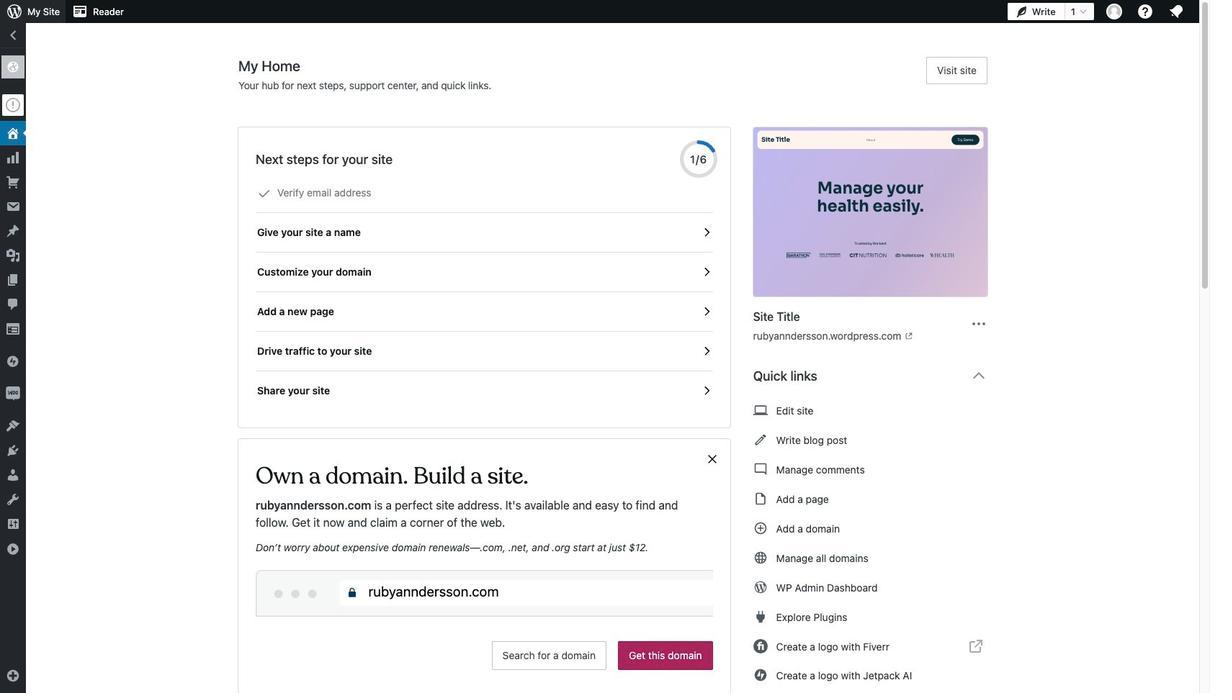 Task type: describe. For each thing, give the bounding box(es) containing it.
dismiss domain name promotion image
[[706, 451, 719, 468]]

help image
[[1137, 3, 1154, 20]]

2 task enabled image from the top
[[700, 385, 713, 398]]

laptop image
[[754, 402, 768, 419]]

manage your notifications image
[[1168, 3, 1185, 20]]

2 img image from the top
[[6, 387, 20, 401]]

1 task enabled image from the top
[[700, 266, 713, 279]]

mode_comment image
[[754, 461, 768, 479]]

3 task enabled image from the top
[[700, 345, 713, 358]]

edit image
[[754, 432, 768, 449]]

launchpad checklist element
[[256, 174, 713, 411]]

my profile image
[[1107, 4, 1123, 19]]



Task type: vqa. For each thing, say whether or not it's contained in the screenshot.
closed icon
no



Task type: locate. For each thing, give the bounding box(es) containing it.
1 img image from the top
[[6, 355, 20, 369]]

1 task enabled image from the top
[[700, 226, 713, 239]]

1 vertical spatial img image
[[6, 387, 20, 401]]

2 task enabled image from the top
[[700, 306, 713, 319]]

progress bar
[[680, 141, 718, 178]]

main content
[[239, 57, 1000, 694]]

0 vertical spatial task enabled image
[[700, 226, 713, 239]]

0 vertical spatial img image
[[6, 355, 20, 369]]

img image
[[6, 355, 20, 369], [6, 387, 20, 401]]

insert_drive_file image
[[754, 491, 768, 508]]

task enabled image
[[700, 266, 713, 279], [700, 306, 713, 319], [700, 345, 713, 358]]

1 vertical spatial task enabled image
[[700, 306, 713, 319]]

task enabled image
[[700, 226, 713, 239], [700, 385, 713, 398]]

1 vertical spatial task enabled image
[[700, 385, 713, 398]]

more options for site site title image
[[971, 315, 988, 333]]

0 vertical spatial task enabled image
[[700, 266, 713, 279]]

2 vertical spatial task enabled image
[[700, 345, 713, 358]]



